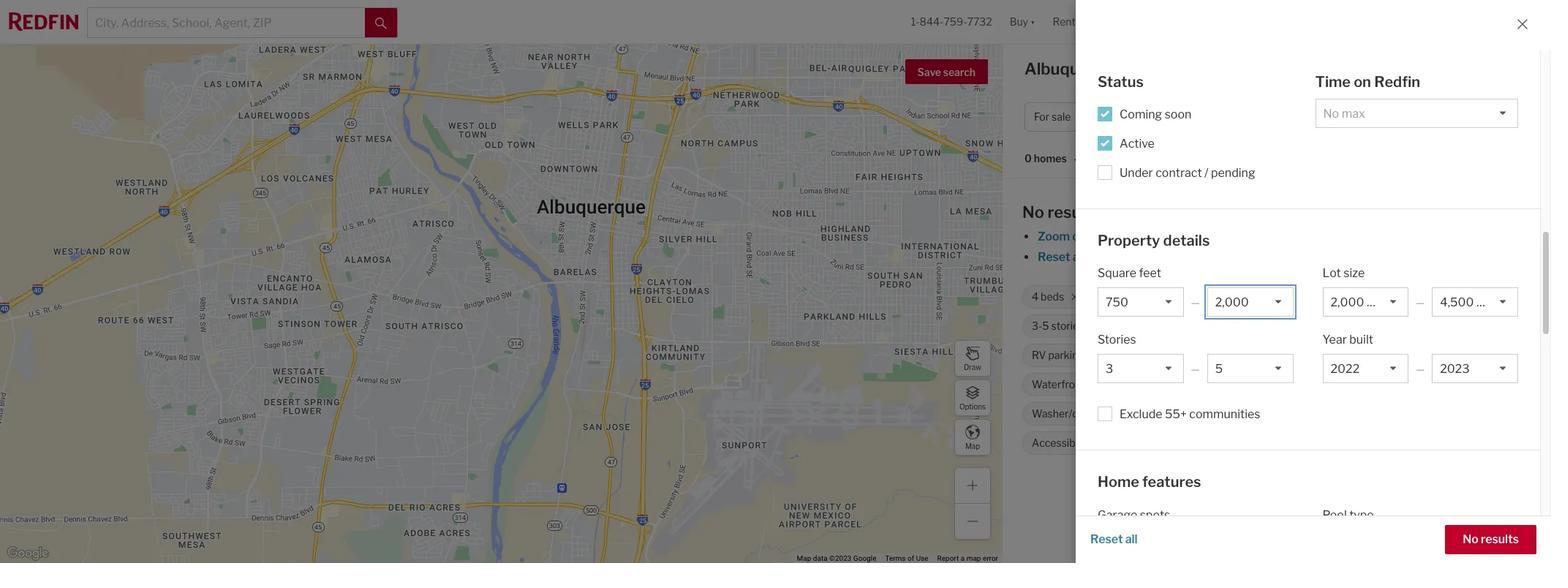 Task type: describe. For each thing, give the bounding box(es) containing it.
save
[[918, 66, 942, 78]]

draw button
[[955, 340, 991, 377]]

under
[[1120, 166, 1154, 180]]

remove fireplace image
[[1291, 351, 1300, 360]]

remove
[[1138, 250, 1179, 264]]

terms of use
[[886, 555, 929, 563]]

2022-
[[1148, 320, 1177, 332]]

750-2,000 sq. ft.
[[1184, 291, 1265, 303]]

for
[[1035, 111, 1050, 123]]

3+ radio
[[1200, 537, 1230, 563]]

to
[[1315, 250, 1327, 264]]

no results button
[[1446, 525, 1537, 555]]

reset inside button
[[1091, 533, 1124, 547]]

google image
[[4, 544, 52, 563]]

accessible
[[1032, 437, 1084, 450]]

built
[[1350, 333, 1374, 347]]

0 vertical spatial redfin
[[1375, 73, 1421, 91]]

market insights
[[1369, 64, 1456, 78]]

allowed
[[1325, 379, 1362, 391]]

pending
[[1212, 166, 1256, 180]]

for sale
[[1035, 111, 1071, 123]]

albuquerque,
[[1025, 59, 1128, 78]]

all inside button
[[1126, 533, 1138, 547]]

market
[[1369, 64, 1409, 78]]

homes inside 0 homes • sort : recommended
[[1034, 152, 1067, 165]]

google
[[854, 555, 877, 563]]

— for stories
[[1192, 363, 1201, 375]]

conditioning
[[1140, 349, 1200, 362]]

3-5 stories
[[1032, 320, 1085, 332]]

draw
[[964, 363, 982, 371]]

beds
[[1041, 291, 1065, 303]]

year built
[[1323, 333, 1374, 347]]

1+ radio
[[1140, 537, 1170, 563]]

below
[[1280, 250, 1313, 264]]

use
[[917, 555, 929, 563]]

communities
[[1190, 408, 1261, 421]]

map for map
[[966, 442, 981, 450]]

lot
[[1427, 291, 1439, 303]]

fixer-
[[1244, 320, 1271, 332]]

soon
[[1165, 107, 1192, 121]]

coming soon
[[1120, 107, 1192, 121]]

reset inside zoom out reset all filters or remove one of your filters below to see more homes
[[1038, 250, 1071, 264]]

exclude
[[1120, 408, 1163, 421]]

0 horizontal spatial no results
[[1023, 203, 1101, 222]]

2 filters from the left
[[1246, 250, 1277, 264]]

map data ©2023 google
[[797, 555, 877, 563]]

home features
[[1098, 473, 1202, 491]]

remove washer/dryer hookup image
[[1145, 410, 1153, 419]]

5
[[1043, 320, 1050, 332]]

terms
[[886, 555, 906, 563]]

1 filters from the left
[[1088, 250, 1120, 264]]

0
[[1025, 152, 1032, 165]]

ft.-
[[1353, 291, 1367, 303]]

time
[[1316, 73, 1351, 91]]

all filters image
[[1377, 111, 1389, 123]]

•
[[1075, 153, 1078, 166]]

out
[[1073, 230, 1091, 244]]

bedroom
[[1363, 349, 1407, 362]]

2 ft. from the left
[[1414, 291, 1424, 303]]

remove 2,000 sq. ft.-4,500 sq. ft. lot image
[[1449, 293, 1458, 301]]

pets allowed
[[1301, 379, 1362, 391]]

one
[[1182, 250, 1202, 264]]

pool
[[1323, 508, 1348, 522]]

year
[[1323, 333, 1348, 347]]

pool type
[[1323, 508, 1375, 522]]

guest
[[1177, 408, 1206, 420]]

parking for rv
[[1049, 349, 1085, 362]]

4+ baths
[[1103, 291, 1145, 303]]

recommended
[[1111, 152, 1185, 165]]

4 bd / 4+ ba button
[[1269, 102, 1362, 132]]

2+ radio
[[1170, 537, 1200, 563]]

any option group
[[1104, 537, 1289, 563]]

fireplace
[[1240, 349, 1284, 362]]

reset all
[[1091, 533, 1138, 547]]

sort
[[1085, 152, 1107, 165]]

Any radio
[[1104, 537, 1140, 563]]

3-
[[1032, 320, 1043, 332]]

save search
[[918, 66, 976, 78]]

hookup
[[1100, 408, 1136, 420]]

property details
[[1098, 232, 1211, 249]]

— for square feet
[[1192, 296, 1201, 309]]

City, Address, School, Agent, ZIP search field
[[88, 8, 365, 37]]

4+ inside button
[[1308, 111, 1321, 123]]

bd
[[1288, 111, 1300, 123]]

ba
[[1323, 111, 1335, 123]]

0 horizontal spatial 4+
[[1103, 291, 1116, 303]]

map for map data ©2023 google
[[797, 555, 812, 563]]

remove air conditioning image
[[1208, 351, 1217, 360]]

time on redfin
[[1316, 73, 1421, 91]]

home for home type
[[1183, 111, 1212, 123]]

4,500
[[1367, 291, 1396, 303]]

4 bd / 4+ ba
[[1279, 111, 1335, 123]]

1 horizontal spatial spots
[[1206, 437, 1233, 450]]

recommended button
[[1109, 152, 1197, 166]]

basement
[[1125, 379, 1175, 391]]

washer/dryer hookup
[[1032, 408, 1136, 420]]

all inside zoom out reset all filters or remove one of your filters below to see more homes
[[1073, 250, 1086, 264]]

for sale button
[[1025, 102, 1099, 132]]

4+ radio
[[1230, 537, 1260, 563]]

have
[[1214, 379, 1238, 391]]

0 homes • sort : recommended
[[1025, 152, 1185, 166]]

no inside button
[[1464, 533, 1479, 547]]

no results inside no results button
[[1464, 533, 1520, 547]]

remove guest house image
[[1244, 410, 1253, 419]]

1 ft. from the left
[[1255, 291, 1265, 303]]

price button
[[1105, 102, 1167, 132]]

zoom out button
[[1038, 230, 1092, 244]]



Task type: vqa. For each thing, say whether or not it's contained in the screenshot.
topmost Map
yes



Task type: locate. For each thing, give the bounding box(es) containing it.
active
[[1120, 136, 1155, 150]]

filters
[[1088, 250, 1120, 264], [1246, 250, 1277, 264]]

options button
[[955, 380, 991, 416]]

waterfront
[[1032, 379, 1086, 391]]

3 sq. from the left
[[1399, 291, 1412, 303]]

zoom
[[1038, 230, 1070, 244]]

ft.
[[1255, 291, 1265, 303], [1414, 291, 1424, 303]]

homes right '0'
[[1034, 152, 1067, 165]]

1 vertical spatial results
[[1482, 533, 1520, 547]]

1 horizontal spatial ft.
[[1414, 291, 1424, 303]]

— left lot
[[1417, 296, 1426, 309]]

/ right "bd"
[[1302, 111, 1306, 123]]

1 horizontal spatial on
[[1409, 349, 1421, 362]]

0 vertical spatial of
[[1205, 250, 1216, 264]]

1 vertical spatial redfin
[[1176, 488, 1212, 502]]

error
[[983, 555, 999, 563]]

filters up square
[[1088, 250, 1120, 264]]

type right "soon"
[[1214, 111, 1235, 123]]

type right pool
[[1350, 508, 1375, 522]]

2,000
[[1208, 291, 1237, 303], [1306, 291, 1335, 303]]

map down options
[[966, 442, 981, 450]]

0 vertical spatial spots
[[1206, 437, 1233, 450]]

0 vertical spatial no results
[[1023, 203, 1101, 222]]

redfin
[[1375, 73, 1421, 91], [1176, 488, 1212, 502]]

1 horizontal spatial sq.
[[1337, 291, 1351, 303]]

spots down home features
[[1140, 508, 1171, 522]]

reset all button
[[1091, 525, 1138, 555]]

home type button
[[1173, 102, 1263, 132]]

0 horizontal spatial on
[[1354, 73, 1372, 91]]

primary
[[1323, 349, 1361, 362]]

0 vertical spatial 4
[[1279, 111, 1286, 123]]

of right one
[[1205, 250, 1216, 264]]

0 horizontal spatial redfin
[[1176, 488, 1212, 502]]

4 left "bd"
[[1279, 111, 1286, 123]]

750-
[[1184, 291, 1208, 303]]

1 horizontal spatial results
[[1482, 533, 1520, 547]]

1 vertical spatial no results
[[1464, 533, 1520, 547]]

1 horizontal spatial reset
[[1091, 533, 1124, 547]]

redfin link
[[1176, 488, 1212, 502]]

type inside home type button
[[1214, 111, 1235, 123]]

4 for 4 bd / 4+ ba
[[1279, 111, 1286, 123]]

0 horizontal spatial sq.
[[1239, 291, 1253, 303]]

0 horizontal spatial map
[[797, 555, 812, 563]]

0 vertical spatial /
[[1302, 111, 1306, 123]]

remove waterfront image
[[1093, 380, 1102, 389]]

parking right 5+
[[1168, 437, 1204, 450]]

features
[[1143, 473, 1202, 491]]

remove 4 beds image
[[1071, 293, 1080, 301]]

remove basement image
[[1181, 380, 1190, 389]]

1 vertical spatial on
[[1409, 349, 1421, 362]]

remove have view image
[[1269, 380, 1278, 389]]

1 vertical spatial map
[[797, 555, 812, 563]]

2,000 sq. ft.-4,500 sq. ft. lot
[[1306, 291, 1439, 303]]

pets
[[1301, 379, 1323, 391]]

sq.
[[1239, 291, 1253, 303], [1337, 291, 1351, 303], [1399, 291, 1412, 303]]

0 vertical spatial type
[[1214, 111, 1235, 123]]

sale
[[1245, 59, 1278, 78]]

remove pets allowed image
[[1369, 380, 1378, 389]]

map button
[[955, 419, 991, 456]]

albuquerque, nm homes for sale
[[1025, 59, 1278, 78]]

uppers
[[1271, 320, 1304, 332]]

0 vertical spatial map
[[966, 442, 981, 450]]

0 vertical spatial reset
[[1038, 250, 1071, 264]]

air
[[1124, 349, 1138, 362]]

guest house
[[1177, 408, 1237, 420]]

1 horizontal spatial homes
[[1383, 250, 1420, 264]]

2 horizontal spatial sq.
[[1399, 291, 1412, 303]]

0 horizontal spatial ft.
[[1255, 291, 1265, 303]]

0 horizontal spatial results
[[1048, 203, 1101, 222]]

4 inside button
[[1279, 111, 1286, 123]]

parking for 5+
[[1168, 437, 1204, 450]]

— for lot size
[[1417, 296, 1426, 309]]

0 vertical spatial on
[[1354, 73, 1372, 91]]

built 2022-2023
[[1124, 320, 1203, 332]]

accessible home
[[1032, 437, 1114, 450]]

contract
[[1156, 166, 1203, 180]]

1 horizontal spatial redfin
[[1375, 73, 1421, 91]]

0 horizontal spatial /
[[1205, 166, 1209, 180]]

results inside button
[[1482, 533, 1520, 547]]

0 horizontal spatial of
[[908, 555, 915, 563]]

1-
[[911, 16, 920, 28]]

type
[[1214, 111, 1235, 123], [1350, 508, 1375, 522]]

stories
[[1052, 320, 1085, 332]]

1 vertical spatial reset
[[1091, 533, 1124, 547]]

have view
[[1214, 379, 1262, 391]]

all
[[1073, 250, 1086, 264], [1126, 533, 1138, 547]]

no
[[1023, 203, 1045, 222], [1464, 533, 1479, 547]]

/ inside the 4 bd / 4+ ba button
[[1302, 111, 1306, 123]]

home
[[1183, 111, 1212, 123], [1098, 473, 1140, 491]]

type for home type
[[1214, 111, 1235, 123]]

main
[[1423, 349, 1446, 362]]

1 vertical spatial home
[[1098, 473, 1140, 491]]

— up 2023
[[1192, 296, 1201, 309]]

— down conditioning
[[1192, 363, 1201, 375]]

home up garage
[[1098, 473, 1140, 491]]

lot
[[1323, 266, 1342, 280]]

garage
[[1098, 508, 1138, 522]]

reset down garage
[[1091, 533, 1124, 547]]

4+ left ba
[[1308, 111, 1321, 123]]

square feet
[[1098, 266, 1162, 280]]

ft. left lot
[[1414, 291, 1424, 303]]

house
[[1208, 408, 1237, 420]]

fixer-uppers
[[1244, 320, 1304, 332]]

0 horizontal spatial 4
[[1032, 291, 1039, 303]]

market insights link
[[1369, 48, 1456, 80]]

spots
[[1206, 437, 1233, 450], [1140, 508, 1171, 522]]

reset
[[1038, 250, 1071, 264], [1091, 533, 1124, 547]]

0 vertical spatial results
[[1048, 203, 1101, 222]]

sq. right 4,500
[[1399, 291, 1412, 303]]

report a map error link
[[938, 555, 999, 563]]

— for year built
[[1417, 363, 1426, 375]]

1 horizontal spatial filters
[[1246, 250, 1277, 264]]

— down 'main'
[[1417, 363, 1426, 375]]

filters right your
[[1246, 250, 1277, 264]]

home for home features
[[1098, 473, 1140, 491]]

1 horizontal spatial home
[[1183, 111, 1212, 123]]

2 2,000 from the left
[[1306, 291, 1335, 303]]

home down homes
[[1183, 111, 1212, 123]]

feet
[[1140, 266, 1162, 280]]

reset all filters button
[[1038, 250, 1121, 264]]

remove 750-2,000 sq. ft. image
[[1273, 293, 1282, 301]]

5+ radio
[[1259, 537, 1289, 563]]

2 sq. from the left
[[1337, 291, 1351, 303]]

of inside zoom out reset all filters or remove one of your filters below to see more homes
[[1205, 250, 1216, 264]]

1 vertical spatial /
[[1205, 166, 1209, 180]]

0 horizontal spatial filters
[[1088, 250, 1120, 264]]

a
[[961, 555, 965, 563]]

2023
[[1177, 320, 1203, 332]]

5+
[[1153, 437, 1166, 450]]

0 horizontal spatial no
[[1023, 203, 1045, 222]]

55+
[[1166, 408, 1187, 421]]

0 horizontal spatial type
[[1214, 111, 1235, 123]]

1 vertical spatial 4
[[1032, 291, 1039, 303]]

home
[[1087, 437, 1114, 450]]

garage spots
[[1098, 508, 1171, 522]]

exclude 55+ communities
[[1120, 408, 1261, 421]]

square
[[1098, 266, 1137, 280]]

0 horizontal spatial spots
[[1140, 508, 1171, 522]]

0 horizontal spatial reset
[[1038, 250, 1071, 264]]

1 horizontal spatial no
[[1464, 533, 1479, 547]]

remove built 2022-2023 image
[[1212, 322, 1221, 331]]

view
[[1240, 379, 1262, 391]]

ft. left the remove 750-2,000 sq. ft. icon
[[1255, 291, 1265, 303]]

844-
[[920, 16, 944, 28]]

1 vertical spatial spots
[[1140, 508, 1171, 522]]

1 vertical spatial parking
[[1168, 437, 1204, 450]]

4 beds
[[1032, 291, 1065, 303]]

on right time
[[1354, 73, 1372, 91]]

all down out
[[1073, 250, 1086, 264]]

remove rv parking image
[[1092, 351, 1101, 360]]

1 sq. from the left
[[1239, 291, 1253, 303]]

4+
[[1308, 111, 1321, 123], [1103, 291, 1116, 303]]

0 vertical spatial homes
[[1034, 152, 1067, 165]]

4 for 4 beds
[[1032, 291, 1039, 303]]

1 vertical spatial all
[[1126, 533, 1138, 547]]

homes inside zoom out reset all filters or remove one of your filters below to see more homes
[[1383, 250, 1420, 264]]

1 horizontal spatial 4
[[1279, 111, 1286, 123]]

1 horizontal spatial type
[[1350, 508, 1375, 522]]

price
[[1115, 111, 1140, 123]]

1 horizontal spatial map
[[966, 442, 981, 450]]

lot size
[[1323, 266, 1366, 280]]

list box
[[1316, 98, 1519, 128], [1098, 288, 1184, 317], [1208, 288, 1294, 317], [1323, 288, 1409, 317], [1433, 288, 1519, 317], [1098, 354, 1184, 383], [1208, 354, 1294, 383], [1323, 354, 1409, 383], [1433, 354, 1519, 383], [1323, 529, 1519, 559]]

map region
[[0, 0, 1132, 563]]

air conditioning
[[1124, 349, 1200, 362]]

0 vertical spatial 4+
[[1308, 111, 1321, 123]]

1 horizontal spatial all
[[1126, 533, 1138, 547]]

1 horizontal spatial parking
[[1168, 437, 1204, 450]]

sale
[[1052, 111, 1071, 123]]

1 2,000 from the left
[[1208, 291, 1237, 303]]

all down garage spots
[[1126, 533, 1138, 547]]

submit search image
[[375, 17, 387, 29]]

0 vertical spatial parking
[[1049, 349, 1085, 362]]

homes
[[1162, 59, 1216, 78]]

sq. left ft.- on the right
[[1337, 291, 1351, 303]]

4+ left "baths"
[[1103, 291, 1116, 303]]

1 horizontal spatial no results
[[1464, 533, 1520, 547]]

0 vertical spatial no
[[1023, 203, 1045, 222]]

0 vertical spatial all
[[1073, 250, 1086, 264]]

remove 4 bd / 4+ ba image
[[1342, 113, 1351, 121]]

on left 'main'
[[1409, 349, 1421, 362]]

4 left beds
[[1032, 291, 1039, 303]]

home inside button
[[1183, 111, 1212, 123]]

1 vertical spatial type
[[1350, 508, 1375, 522]]

2,000 up 'remove built 2022-2023' image
[[1208, 291, 1237, 303]]

options
[[960, 402, 986, 411]]

no results
[[1023, 203, 1101, 222], [1464, 533, 1520, 547]]

sq. up the fixer-
[[1239, 291, 1253, 303]]

under contract / pending
[[1120, 166, 1256, 180]]

0 horizontal spatial homes
[[1034, 152, 1067, 165]]

/ left pending
[[1205, 166, 1209, 180]]

zoom out reset all filters or remove one of your filters below to see more homes
[[1038, 230, 1420, 264]]

remove primary bedroom on main image
[[1455, 351, 1463, 360]]

1 vertical spatial of
[[908, 555, 915, 563]]

0 horizontal spatial home
[[1098, 473, 1140, 491]]

0 vertical spatial home
[[1183, 111, 1212, 123]]

map
[[966, 442, 981, 450], [797, 555, 812, 563]]

1 vertical spatial 4+
[[1103, 291, 1116, 303]]

details
[[1164, 232, 1211, 249]]

parking right rv
[[1049, 349, 1085, 362]]

home type
[[1183, 111, 1235, 123]]

1 vertical spatial no
[[1464, 533, 1479, 547]]

1 horizontal spatial 2,000
[[1306, 291, 1335, 303]]

parking
[[1049, 349, 1085, 362], [1168, 437, 1204, 450]]

1 horizontal spatial of
[[1205, 250, 1216, 264]]

type for pool type
[[1350, 508, 1375, 522]]

2,000 down lot
[[1306, 291, 1335, 303]]

homes right more on the right of page
[[1383, 250, 1420, 264]]

1 vertical spatial homes
[[1383, 250, 1420, 264]]

rv
[[1032, 349, 1047, 362]]

/ for pending
[[1205, 166, 1209, 180]]

any
[[1111, 545, 1133, 559]]

/ for 4+
[[1302, 111, 1306, 123]]

1 horizontal spatial 4+
[[1308, 111, 1321, 123]]

1-844-759-7732
[[911, 16, 993, 28]]

7732
[[968, 16, 993, 28]]

spots down house
[[1206, 437, 1233, 450]]

baths
[[1118, 291, 1145, 303]]

coming
[[1120, 107, 1163, 121]]

nm
[[1131, 59, 1159, 78]]

of left use
[[908, 555, 915, 563]]

reset down zoom on the top of page
[[1038, 250, 1071, 264]]

0 horizontal spatial 2,000
[[1208, 291, 1237, 303]]

map left the data
[[797, 555, 812, 563]]

0 horizontal spatial all
[[1073, 250, 1086, 264]]

1 horizontal spatial /
[[1302, 111, 1306, 123]]

map inside button
[[966, 442, 981, 450]]

0 horizontal spatial parking
[[1049, 349, 1085, 362]]



